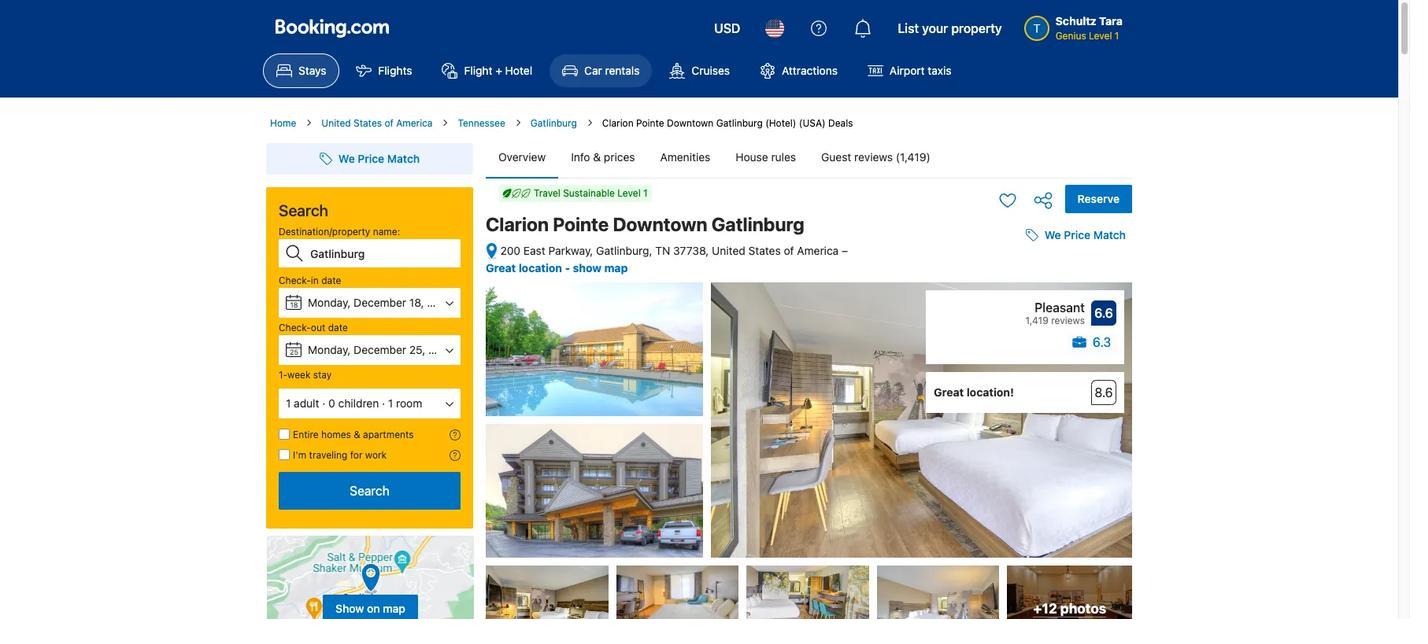 Task type: vqa. For each thing, say whether or not it's contained in the screenshot.
the leftmost '·'
yes



Task type: describe. For each thing, give the bounding box(es) containing it.
stays
[[298, 64, 326, 77]]

scored 8.6 element
[[1091, 380, 1116, 406]]

0 horizontal spatial search
[[279, 202, 328, 220]]

name:
[[373, 226, 400, 238]]

+12 photos link
[[1007, 566, 1132, 620]]

house
[[736, 150, 768, 164]]

show
[[573, 261, 602, 275]]

cruises link
[[656, 54, 743, 88]]

work
[[365, 450, 387, 461]]

we price match button inside 'search' section
[[313, 145, 426, 173]]

united inside 200 east parkway, gatlinburg, tn 37738, united states of america – great location - show map
[[712, 244, 745, 257]]

car
[[584, 64, 602, 77]]

cruises
[[692, 64, 730, 77]]

pleasant 1,419 reviews
[[1025, 301, 1085, 327]]

6.6
[[1094, 306, 1113, 321]]

clarion pointe downtown gatlinburg (hotel) (usa) deals
[[602, 117, 853, 129]]

airport
[[890, 64, 925, 77]]

list your property
[[898, 21, 1002, 35]]

rentals
[[605, 64, 640, 77]]

0 horizontal spatial of
[[385, 117, 394, 129]]

search inside button
[[350, 484, 390, 498]]

we for bottommost we price match dropdown button
[[1045, 228, 1061, 242]]

apartments
[[363, 429, 414, 441]]

date for check-in date
[[321, 275, 341, 287]]

clarion for clarion pointe downtown gatlinburg (hotel) (usa) deals
[[602, 117, 634, 129]]

entire
[[293, 429, 319, 441]]

amenities
[[660, 150, 710, 164]]

stay
[[313, 369, 332, 381]]

adult
[[294, 397, 319, 410]]

airport taxis
[[890, 64, 952, 77]]

scored 6.3 element
[[1093, 335, 1111, 350]]

37738,
[[673, 244, 709, 257]]

level inside schultz tara genius level 1
[[1089, 30, 1112, 42]]

gatlinburg up info
[[530, 117, 577, 129]]

(hotel)
[[765, 117, 796, 129]]

photos
[[1060, 601, 1106, 617]]

genius
[[1055, 30, 1086, 42]]

bb logo image
[[1073, 337, 1086, 348]]

0 horizontal spatial america
[[396, 117, 433, 129]]

house rules
[[736, 150, 796, 164]]

1 vertical spatial great
[[934, 386, 964, 399]]

0 horizontal spatial states
[[353, 117, 382, 129]]

1 adult · 0 children · 1 room
[[286, 397, 422, 410]]

attractions link
[[746, 54, 851, 88]]

travel sustainable level 1
[[534, 187, 648, 199]]

reserve button
[[1065, 185, 1132, 213]]

1 inside schultz tara genius level 1
[[1115, 30, 1119, 42]]

date for check-out date
[[328, 322, 348, 334]]

destination/property name:
[[279, 226, 400, 238]]

& inside info & prices link
[[593, 150, 601, 164]]

schultz
[[1055, 14, 1097, 28]]

room
[[396, 397, 422, 410]]

united states of america
[[321, 117, 433, 129]]

monday, for monday, december 18, 2023
[[308, 296, 351, 309]]

out
[[311, 322, 325, 334]]

december for 18,
[[354, 296, 406, 309]]

25
[[290, 348, 299, 357]]

schultz tara genius level 1
[[1055, 14, 1123, 42]]

1-week stay
[[279, 369, 332, 381]]

–
[[842, 244, 848, 257]]

1 vertical spatial we price match button
[[1019, 221, 1132, 250]]

america inside 200 east parkway, gatlinburg, tn 37738, united states of america – great location - show map
[[797, 244, 839, 257]]

in
[[311, 275, 319, 287]]

location!
[[967, 386, 1014, 399]]

search button
[[279, 472, 461, 510]]

great location - show map button
[[486, 261, 628, 275]]

8.6
[[1095, 386, 1113, 400]]

on
[[367, 602, 380, 615]]

Where are you going? field
[[304, 239, 461, 268]]

flight + hotel link
[[429, 54, 546, 88]]

flight + hotel
[[464, 64, 532, 77]]

we price match inside 'search' section
[[338, 152, 420, 165]]

travel
[[534, 187, 560, 199]]

check- for out
[[279, 322, 311, 334]]

(1,419)
[[896, 150, 930, 164]]

show on map
[[335, 602, 405, 615]]

deals
[[828, 117, 853, 129]]

info & prices link
[[558, 137, 648, 178]]

show
[[335, 602, 364, 615]]

1 · from the left
[[322, 397, 325, 410]]

search section
[[260, 131, 479, 620]]

children
[[338, 397, 379, 410]]

sustainable
[[563, 187, 615, 199]]

6.3 link
[[1067, 332, 1116, 357]]

rules
[[771, 150, 796, 164]]

+12 photos
[[1033, 601, 1106, 617]]

click to open map view image
[[486, 242, 498, 260]]

usd button
[[705, 9, 750, 47]]

i'm traveling for work
[[293, 450, 387, 461]]

0 vertical spatial united
[[321, 117, 351, 129]]

price inside 'search' section
[[358, 152, 384, 165]]

states inside 200 east parkway, gatlinburg, tn 37738, united states of america – great location - show map
[[748, 244, 781, 257]]

check-in date
[[279, 275, 341, 287]]

1 up clarion pointe downtown gatlinburg
[[643, 187, 648, 199]]

1-
[[279, 369, 287, 381]]

car rentals
[[584, 64, 640, 77]]

property
[[951, 21, 1002, 35]]

homes
[[321, 429, 351, 441]]

monday, december 25, 2023
[[308, 343, 455, 357]]

pointe for clarion pointe downtown gatlinburg (hotel) (usa) deals
[[636, 117, 664, 129]]

match inside 'search' section
[[387, 152, 420, 165]]

(usa)
[[799, 117, 826, 129]]

1 vertical spatial match
[[1093, 228, 1126, 242]]

flights
[[378, 64, 412, 77]]

18
[[290, 301, 298, 309]]

tennessee
[[458, 117, 505, 129]]

flights link
[[343, 54, 426, 88]]



Task type: locate. For each thing, give the bounding box(es) containing it.
monday, down out on the bottom of page
[[308, 343, 351, 357]]

clarion up 200
[[486, 213, 549, 235]]

car rentals link
[[549, 54, 653, 88]]

1 vertical spatial search
[[350, 484, 390, 498]]

1 horizontal spatial reviews
[[1051, 315, 1085, 327]]

0 horizontal spatial price
[[358, 152, 384, 165]]

for
[[350, 450, 363, 461]]

2 · from the left
[[382, 397, 385, 410]]

level down 'tara'
[[1089, 30, 1112, 42]]

rated pleasant element
[[934, 298, 1085, 317]]

1 vertical spatial level
[[617, 187, 641, 199]]

monday, for monday, december 25, 2023
[[308, 343, 351, 357]]

search down work
[[350, 484, 390, 498]]

price
[[358, 152, 384, 165], [1064, 228, 1090, 242]]

1 horizontal spatial pointe
[[636, 117, 664, 129]]

taxis
[[928, 64, 952, 77]]

0 vertical spatial level
[[1089, 30, 1112, 42]]

0 horizontal spatial clarion
[[486, 213, 549, 235]]

1 horizontal spatial map
[[604, 261, 628, 275]]

1 vertical spatial of
[[784, 244, 794, 257]]

0 vertical spatial search
[[279, 202, 328, 220]]

we for we price match dropdown button within 'search' section
[[338, 152, 355, 165]]

1 left room
[[388, 397, 393, 410]]

1 vertical spatial clarion
[[486, 213, 549, 235]]

info
[[571, 150, 590, 164]]

reviews
[[854, 150, 893, 164], [1051, 315, 1085, 327]]

0 horizontal spatial ·
[[322, 397, 325, 410]]

0 vertical spatial price
[[358, 152, 384, 165]]

we up pleasant in the right of the page
[[1045, 228, 1061, 242]]

0 vertical spatial clarion
[[602, 117, 634, 129]]

2023 right 18,
[[427, 296, 454, 309]]

0 horizontal spatial reviews
[[854, 150, 893, 164]]

of down flights link
[[385, 117, 394, 129]]

1 left adult
[[286, 397, 291, 410]]

map right on
[[383, 602, 405, 615]]

reviews inside pleasant 1,419 reviews
[[1051, 315, 1085, 327]]

1 horizontal spatial price
[[1064, 228, 1090, 242]]

&
[[593, 150, 601, 164], [354, 429, 360, 441]]

gatlinburg
[[530, 117, 577, 129], [716, 117, 763, 129], [711, 213, 804, 235]]

gatlinburg link
[[530, 117, 577, 131]]

1 horizontal spatial great
[[934, 386, 964, 399]]

reviews right guest
[[854, 150, 893, 164]]

1 vertical spatial pointe
[[553, 213, 609, 235]]

list
[[898, 21, 919, 35]]

0 vertical spatial downtown
[[667, 117, 714, 129]]

0 vertical spatial monday,
[[308, 296, 351, 309]]

1 monday, from the top
[[308, 296, 351, 309]]

check- for in
[[279, 275, 311, 287]]

1 horizontal spatial we price match
[[1045, 228, 1126, 242]]

· left 0
[[322, 397, 325, 410]]

6.3
[[1093, 335, 1111, 350]]

1 horizontal spatial level
[[1089, 30, 1112, 42]]

1 vertical spatial reviews
[[1051, 315, 1085, 327]]

downtown up amenities
[[667, 117, 714, 129]]

0 vertical spatial check-
[[279, 275, 311, 287]]

house rules link
[[723, 137, 809, 178]]

of left –
[[784, 244, 794, 257]]

week
[[287, 369, 311, 381]]

states
[[353, 117, 382, 129], [748, 244, 781, 257]]

we price match down "united states of america" link
[[338, 152, 420, 165]]

tn
[[655, 244, 670, 257]]

home link
[[270, 117, 296, 131]]

search up destination/property
[[279, 202, 328, 220]]

1 vertical spatial 2023
[[428, 343, 455, 357]]

great location!
[[934, 386, 1014, 399]]

0 vertical spatial great
[[486, 261, 516, 275]]

1 vertical spatial we price match
[[1045, 228, 1126, 242]]

we price match button down "united states of america" link
[[313, 145, 426, 173]]

great down click to open map view icon
[[486, 261, 516, 275]]

united right home on the top of page
[[321, 117, 351, 129]]

0 horizontal spatial we price match
[[338, 152, 420, 165]]

date right out on the bottom of page
[[328, 322, 348, 334]]

0 vertical spatial match
[[387, 152, 420, 165]]

united right 37738,
[[712, 244, 745, 257]]

united states of america link
[[321, 117, 433, 131]]

of
[[385, 117, 394, 129], [784, 244, 794, 257]]

0 horizontal spatial we price match button
[[313, 145, 426, 173]]

· right children
[[382, 397, 385, 410]]

i'm
[[293, 450, 306, 461]]

december for 25,
[[354, 343, 406, 357]]

1 vertical spatial december
[[354, 343, 406, 357]]

tara
[[1099, 14, 1123, 28]]

gatlinburg down "house rules" link
[[711, 213, 804, 235]]

level up clarion pointe downtown gatlinburg
[[617, 187, 641, 199]]

0 horizontal spatial we
[[338, 152, 355, 165]]

we price match down reserve "button" on the right top
[[1045, 228, 1126, 242]]

1 horizontal spatial match
[[1093, 228, 1126, 242]]

1 horizontal spatial we price match button
[[1019, 221, 1132, 250]]

+
[[495, 64, 502, 77]]

2023
[[427, 296, 454, 309], [428, 343, 455, 357]]

0 horizontal spatial &
[[354, 429, 360, 441]]

2 check- from the top
[[279, 322, 311, 334]]

1 horizontal spatial &
[[593, 150, 601, 164]]

gatlinburg up house
[[716, 117, 763, 129]]

0 vertical spatial reviews
[[854, 150, 893, 164]]

states right 37738,
[[748, 244, 781, 257]]

date right in
[[321, 275, 341, 287]]

0 horizontal spatial level
[[617, 187, 641, 199]]

match down "united states of america" link
[[387, 152, 420, 165]]

booking.com image
[[276, 19, 389, 38]]

0 horizontal spatial united
[[321, 117, 351, 129]]

1 adult · 0 children · 1 room button
[[279, 389, 461, 419]]

map inside 'search' section
[[383, 602, 405, 615]]

1 check- from the top
[[279, 275, 311, 287]]

1 vertical spatial america
[[797, 244, 839, 257]]

0 horizontal spatial pointe
[[553, 213, 609, 235]]

downtown
[[667, 117, 714, 129], [613, 213, 708, 235]]

of inside 200 east parkway, gatlinburg, tn 37738, united states of america – great location - show map
[[784, 244, 794, 257]]

your account menu schultz tara genius level 1 element
[[1024, 7, 1129, 43]]

& right info
[[593, 150, 601, 164]]

map inside 200 east parkway, gatlinburg, tn 37738, united states of america – great location - show map
[[604, 261, 628, 275]]

we price match button down reserve "button" on the right top
[[1019, 221, 1132, 250]]

great left location!
[[934, 386, 964, 399]]

1 horizontal spatial clarion
[[602, 117, 634, 129]]

pointe up 'parkway,'
[[553, 213, 609, 235]]

price down "united states of america" link
[[358, 152, 384, 165]]

check- down 18
[[279, 322, 311, 334]]

200 east parkway, gatlinburg, tn 37738, united states of america – great location - show map
[[486, 244, 848, 275]]

clarion for clarion pointe downtown gatlinburg
[[486, 213, 549, 235]]

monday,
[[308, 296, 351, 309], [308, 343, 351, 357]]

great
[[486, 261, 516, 275], [934, 386, 964, 399]]

1 horizontal spatial states
[[748, 244, 781, 257]]

december
[[354, 296, 406, 309], [354, 343, 406, 357]]

downtown for clarion pointe downtown gatlinburg
[[613, 213, 708, 235]]

your
[[922, 21, 948, 35]]

if you select this option, we'll show you popular business travel features like breakfast, wifi and free parking. image
[[450, 450, 461, 461], [450, 450, 461, 461]]

we
[[338, 152, 355, 165], [1045, 228, 1061, 242]]

0 vertical spatial &
[[593, 150, 601, 164]]

25,
[[409, 343, 425, 357]]

pleasant
[[1035, 301, 1085, 315]]

attractions
[[782, 64, 838, 77]]

1 horizontal spatial united
[[712, 244, 745, 257]]

gatlinburg for clarion pointe downtown gatlinburg (hotel) (usa) deals
[[716, 117, 763, 129]]

2 monday, from the top
[[308, 343, 351, 357]]

1 december from the top
[[354, 296, 406, 309]]

0 vertical spatial we price match button
[[313, 145, 426, 173]]

entire homes & apartments
[[293, 429, 414, 441]]

we inside 'search' section
[[338, 152, 355, 165]]

1 vertical spatial &
[[354, 429, 360, 441]]

& up for
[[354, 429, 360, 441]]

clarion pointe downtown gatlinburg (hotel) (usa) deals link
[[602, 117, 853, 129]]

0 vertical spatial pointe
[[636, 117, 664, 129]]

200
[[500, 244, 521, 257]]

1 vertical spatial states
[[748, 244, 781, 257]]

1 horizontal spatial we
[[1045, 228, 1061, 242]]

check- up 18
[[279, 275, 311, 287]]

america
[[396, 117, 433, 129], [797, 244, 839, 257]]

downtown for clarion pointe downtown gatlinburg (hotel) (usa) deals
[[667, 117, 714, 129]]

0 vertical spatial 2023
[[427, 296, 454, 309]]

east
[[523, 244, 545, 257]]

2023 for monday, december 18, 2023
[[427, 296, 454, 309]]

0 vertical spatial we
[[338, 152, 355, 165]]

0 vertical spatial of
[[385, 117, 394, 129]]

monday, december 18, 2023
[[308, 296, 454, 309]]

1 horizontal spatial search
[[350, 484, 390, 498]]

guest reviews (1,419) link
[[809, 137, 943, 178]]

stays link
[[263, 54, 340, 88]]

1 vertical spatial downtown
[[613, 213, 708, 235]]

america down flights
[[396, 117, 433, 129]]

we'll show you stays where you can have the entire place to yourself image
[[450, 430, 461, 441]]

overview link
[[486, 137, 558, 178]]

0 vertical spatial states
[[353, 117, 382, 129]]

price down reserve "button" on the right top
[[1064, 228, 1090, 242]]

0
[[328, 397, 335, 410]]

great inside 200 east parkway, gatlinburg, tn 37738, united states of america – great location - show map
[[486, 261, 516, 275]]

1,419
[[1025, 315, 1049, 327]]

1 down 'tara'
[[1115, 30, 1119, 42]]

flight
[[464, 64, 492, 77]]

1 vertical spatial monday,
[[308, 343, 351, 357]]

traveling
[[309, 450, 347, 461]]

1 vertical spatial we
[[1045, 228, 1061, 242]]

scored 6.6 element
[[1091, 301, 1116, 326]]

gatlinburg for clarion pointe downtown gatlinburg
[[711, 213, 804, 235]]

1 vertical spatial united
[[712, 244, 745, 257]]

0 horizontal spatial map
[[383, 602, 405, 615]]

clarion pointe downtown gatlinburg
[[486, 213, 804, 235]]

1 horizontal spatial of
[[784, 244, 794, 257]]

amenities link
[[648, 137, 723, 178]]

we down "united states of america" link
[[338, 152, 355, 165]]

downtown up tn
[[613, 213, 708, 235]]

0 vertical spatial map
[[604, 261, 628, 275]]

0 vertical spatial december
[[354, 296, 406, 309]]

map
[[604, 261, 628, 275], [383, 602, 405, 615]]

overview
[[498, 150, 546, 164]]

parkway,
[[548, 244, 593, 257]]

0 horizontal spatial great
[[486, 261, 516, 275]]

-
[[565, 261, 570, 275]]

0 vertical spatial we price match
[[338, 152, 420, 165]]

reviews up bb logo
[[1051, 315, 1085, 327]]

match down reserve "button" on the right top
[[1093, 228, 1126, 242]]

hotel
[[505, 64, 532, 77]]

states down flights link
[[353, 117, 382, 129]]

1 vertical spatial price
[[1064, 228, 1090, 242]]

guest
[[821, 150, 851, 164]]

check-out date
[[279, 322, 348, 334]]

1 vertical spatial check-
[[279, 322, 311, 334]]

clarion
[[602, 117, 634, 129], [486, 213, 549, 235]]

pointe for clarion pointe downtown gatlinburg
[[553, 213, 609, 235]]

list your property link
[[888, 9, 1011, 47]]

pointe up amenities
[[636, 117, 664, 129]]

2023 for monday, december 25, 2023
[[428, 343, 455, 357]]

december left 18,
[[354, 296, 406, 309]]

1 vertical spatial date
[[328, 322, 348, 334]]

usd
[[714, 21, 740, 35]]

+12
[[1033, 601, 1057, 617]]

america left –
[[797, 244, 839, 257]]

1 horizontal spatial ·
[[382, 397, 385, 410]]

monday, down in
[[308, 296, 351, 309]]

we'll show you stays where you can have the entire place to yourself image
[[450, 430, 461, 441]]

2 december from the top
[[354, 343, 406, 357]]

map down gatlinburg,
[[604, 261, 628, 275]]

1 horizontal spatial america
[[797, 244, 839, 257]]

1 vertical spatial map
[[383, 602, 405, 615]]

clarion up prices
[[602, 117, 634, 129]]

18,
[[409, 296, 424, 309]]

prices
[[604, 150, 635, 164]]

airport taxis link
[[854, 54, 965, 88]]

info & prices
[[571, 150, 635, 164]]

0 vertical spatial date
[[321, 275, 341, 287]]

december left 25,
[[354, 343, 406, 357]]

0 horizontal spatial match
[[387, 152, 420, 165]]

2023 right 25,
[[428, 343, 455, 357]]

& inside 'search' section
[[354, 429, 360, 441]]

0 vertical spatial america
[[396, 117, 433, 129]]



